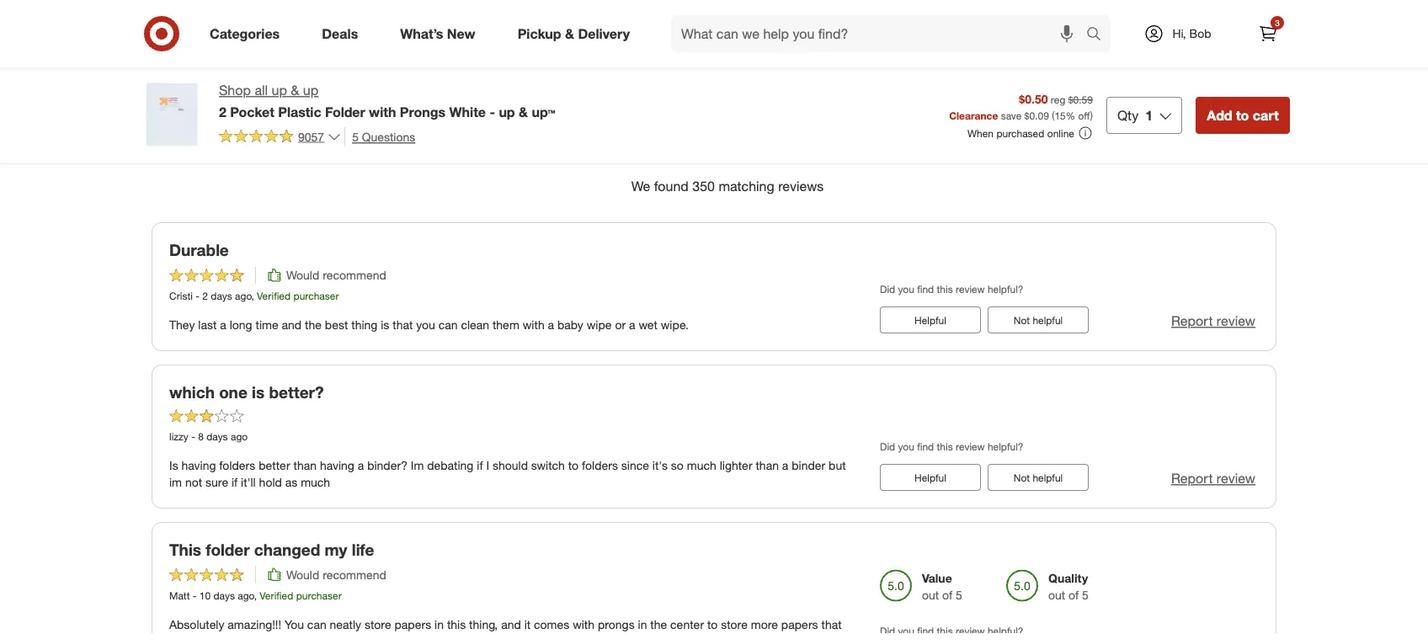 Task type: locate. For each thing, give the bounding box(es) containing it.
of inside value out of 5
[[943, 588, 953, 602]]

2 report review button from the top
[[1172, 469, 1256, 488]]

would for durable
[[286, 268, 319, 283]]

with
[[1165, 102, 1192, 118]]

- right cristi
[[196, 290, 200, 302]]

to up purchases
[[1236, 107, 1249, 123]]

2 papers from the left
[[782, 617, 818, 632]]

1 find from the top
[[917, 283, 934, 296]]

1 would from the top
[[286, 268, 319, 283]]

2 vertical spatial with
[[573, 617, 595, 632]]

questions
[[362, 129, 415, 144]]

1 vertical spatial is
[[252, 382, 265, 402]]

1 horizontal spatial of
[[943, 588, 953, 602]]

0 vertical spatial the
[[305, 318, 322, 332]]

one
[[219, 382, 247, 402]]

0 vertical spatial more
[[751, 617, 778, 632]]

3
[[1275, 17, 1280, 28]]

of inside quality out of 5
[[1069, 588, 1079, 602]]

1 horizontal spatial out
[[1049, 588, 1066, 602]]

0 vertical spatial helpful button
[[880, 307, 981, 334]]

1 having from the left
[[182, 458, 216, 473]]

through.
[[233, 634, 277, 634]]

the
[[305, 318, 322, 332], [651, 617, 667, 632]]

im
[[411, 458, 424, 473]]

With photos checkbox
[[1142, 102, 1159, 119]]

verified up time
[[257, 290, 291, 302]]

can down absolutely
[[192, 634, 211, 634]]

1 horizontal spatial in
[[570, 634, 579, 634]]

,
[[251, 290, 254, 302], [254, 589, 257, 602]]

0 horizontal spatial is
[[252, 382, 265, 402]]

out inside quality out of 5
[[1049, 588, 1066, 602]]

ago for this folder changed my life
[[238, 589, 254, 602]]

1 horizontal spatial &
[[519, 103, 528, 120]]

1 horizontal spatial 5
[[956, 588, 963, 602]]

recommend up thing
[[323, 268, 387, 283]]

quality inside quality out of 5
[[1049, 571, 1088, 586]]

write a review
[[680, 42, 748, 55]]

this folder changed my life
[[169, 540, 374, 559]]

and
[[282, 318, 302, 332], [501, 617, 521, 632], [350, 634, 370, 634]]

0 vertical spatial report
[[1172, 313, 1213, 329]]

i left 'should'
[[486, 458, 489, 473]]

would recommend
[[286, 268, 387, 283], [286, 567, 387, 582]]

2 inside shop all up & up 2 pocket plastic folder with prongs white - up & up™
[[219, 103, 226, 120]]

0 vertical spatial helpful
[[915, 314, 947, 326]]

0 vertical spatial recommend
[[323, 268, 387, 283]]

wipe
[[587, 318, 612, 332]]

2 folders from the left
[[582, 458, 618, 473]]

2 horizontal spatial can
[[439, 318, 458, 332]]

recommend down the life
[[323, 567, 387, 582]]

0 vertical spatial i
[[486, 458, 489, 473]]

verified purchases
[[1165, 125, 1277, 141]]

my left life!!!!!
[[582, 634, 598, 634]]

0 horizontal spatial papers
[[395, 617, 431, 632]]

in right prongs
[[638, 617, 647, 632]]

much
[[687, 458, 717, 473], [301, 475, 330, 490]]

0 vertical spatial purchaser
[[294, 290, 339, 302]]

& left up™
[[519, 103, 528, 120]]

5 inside quality out of 5
[[1082, 588, 1089, 602]]

1 vertical spatial helpful
[[1033, 471, 1063, 484]]

1 horizontal spatial having
[[320, 458, 354, 473]]

1 vertical spatial verified
[[257, 290, 291, 302]]

0 horizontal spatial my
[[325, 540, 347, 559]]

them
[[493, 318, 520, 332]]

1 vertical spatial helpful button
[[880, 464, 981, 491]]

0 vertical spatial this
[[937, 283, 953, 296]]

1 vertical spatial would
[[286, 567, 319, 582]]

1 horizontal spatial my
[[582, 634, 598, 634]]

1 vertical spatial this
[[937, 440, 953, 453]]

1 not helpful from the top
[[1014, 314, 1063, 326]]

out inside value out of 5
[[922, 588, 939, 602]]

- left 10
[[193, 589, 197, 602]]

10
[[199, 589, 211, 602]]

9057
[[298, 129, 324, 144]]

than
[[294, 458, 317, 473], [756, 458, 779, 473]]

0 vertical spatial helpful?
[[988, 283, 1024, 296]]

verified up 'you'
[[260, 589, 293, 602]]

1 horizontal spatial than
[[756, 458, 779, 473]]

more down thing,
[[493, 634, 521, 634]]

and right time
[[282, 318, 302, 332]]

having
[[182, 458, 216, 473], [320, 458, 354, 473]]

not
[[1014, 314, 1030, 326], [1014, 471, 1030, 484]]

0 horizontal spatial up
[[272, 82, 287, 99]]

the left best
[[305, 318, 322, 332]]

to inside button
[[1236, 107, 1249, 123]]

$0.50 reg $0.59 clearance save $ 0.09 ( 15 % off )
[[949, 91, 1093, 122]]

and left "it" on the bottom left of page
[[501, 617, 521, 632]]

- right white
[[490, 103, 495, 120]]

need
[[463, 634, 490, 634]]

, up amazing!!!
[[254, 589, 257, 602]]

is right one
[[252, 382, 265, 402]]

2 vertical spatial days
[[214, 589, 235, 602]]

5 inside value out of 5
[[956, 588, 963, 602]]

2 vertical spatial to
[[707, 617, 718, 632]]

folders
[[219, 458, 255, 473], [582, 458, 618, 473]]

to
[[1236, 107, 1249, 123], [568, 458, 579, 473], [707, 617, 718, 632]]

if right "debating"
[[477, 458, 483, 473]]

would recommend down the life
[[286, 567, 387, 582]]

with right comes
[[573, 617, 595, 632]]

& right pickup
[[565, 25, 574, 42]]

folder
[[325, 103, 365, 120]]

ago up amazing!!!
[[238, 589, 254, 602]]

2 horizontal spatial to
[[1236, 107, 1249, 123]]

a left baby
[[548, 318, 554, 332]]

search button
[[1079, 15, 1119, 56]]

1 vertical spatial recommend
[[323, 567, 387, 582]]

store right center
[[721, 617, 748, 632]]

0 horizontal spatial having
[[182, 458, 216, 473]]

1 vertical spatial helpful?
[[988, 440, 1024, 453]]

is
[[169, 458, 178, 473]]

can left clean
[[439, 318, 458, 332]]

1 report from the top
[[1172, 313, 1213, 329]]

days for this folder changed my life
[[214, 589, 235, 602]]

report
[[1172, 313, 1213, 329], [1172, 470, 1213, 487]]

Verified purchases checkbox
[[1142, 125, 1159, 141]]

a right the last
[[220, 318, 226, 332]]

0 vertical spatial days
[[211, 290, 232, 302]]

what's new link
[[386, 15, 497, 52]]

with inside 'absolutely amazing!!! you can neatly store papers in this thing, and it comes with prongs in the center to store more papers that you can flip through. bright colors and quality made!!!! i need more of these in my life!!!!!'
[[573, 617, 595, 632]]

1 horizontal spatial can
[[307, 617, 327, 632]]

purchaser up best
[[294, 290, 339, 302]]

than right lighter
[[756, 458, 779, 473]]

1 vertical spatial more
[[493, 634, 521, 634]]

0 vertical spatial to
[[1236, 107, 1249, 123]]

which one is better?
[[169, 382, 324, 402]]

recommend
[[323, 268, 387, 283], [323, 567, 387, 582]]

2 helpful button from the top
[[880, 464, 981, 491]]

1 report review button from the top
[[1172, 312, 1256, 331]]

would recommend for durable
[[286, 268, 387, 283]]

2 vertical spatial ago
[[238, 589, 254, 602]]

2 not from the top
[[1014, 471, 1030, 484]]

2 horizontal spatial up
[[499, 103, 515, 120]]

1 horizontal spatial folders
[[582, 458, 618, 473]]

2 would recommend from the top
[[286, 567, 387, 582]]

review
[[717, 42, 748, 55], [956, 283, 985, 296], [1217, 313, 1256, 329], [956, 440, 985, 453], [1217, 470, 1256, 487]]

0 vertical spatial if
[[477, 458, 483, 473]]

with right them
[[523, 318, 545, 332]]

0 vertical spatial with
[[369, 103, 396, 120]]

having up not at the bottom of the page
[[182, 458, 216, 473]]

0 vertical spatial not helpful
[[1014, 314, 1063, 326]]

$
[[1025, 109, 1030, 122]]

2 store from the left
[[721, 617, 748, 632]]

did for which one is better?
[[880, 440, 896, 453]]

report review button for which one is better?
[[1172, 469, 1256, 488]]

1 vertical spatial ,
[[254, 589, 257, 602]]

1 recommend from the top
[[323, 268, 387, 283]]

my left the life
[[325, 540, 347, 559]]

2 did you find this review helpful? from the top
[[880, 440, 1024, 453]]

qty 1
[[1118, 107, 1153, 123]]

2 did from the top
[[880, 440, 896, 453]]

helpful? for durable
[[988, 283, 1024, 296]]

folders up it'll
[[219, 458, 255, 473]]

0 vertical spatial report review button
[[1172, 312, 1256, 331]]

- for cristi - 2 days ago , verified purchaser
[[196, 290, 200, 302]]

2 vertical spatial this
[[447, 617, 466, 632]]

2 helpful from the top
[[1033, 471, 1063, 484]]

hi, bob
[[1173, 26, 1212, 41]]

and down neatly
[[350, 634, 370, 634]]

what's new
[[400, 25, 476, 42]]

2 horizontal spatial of
[[1069, 588, 1079, 602]]

1 vertical spatial did
[[880, 440, 896, 453]]

1 horizontal spatial is
[[381, 318, 389, 332]]

0 vertical spatial report review
[[1172, 313, 1256, 329]]

days for durable
[[211, 290, 232, 302]]

absolutely amazing!!! you can neatly store papers in this thing, and it comes with prongs in the center to store more papers that you can flip through. bright colors and quality made!!!! i need more of these in my life!!!!!
[[169, 617, 842, 634]]

1 would recommend from the top
[[286, 268, 387, 283]]

0 horizontal spatial the
[[305, 318, 322, 332]]

1 vertical spatial with
[[523, 318, 545, 332]]

5 questions link
[[345, 127, 415, 146]]

0 horizontal spatial 2
[[202, 290, 208, 302]]

in right these at the bottom left
[[570, 634, 579, 634]]

search
[[1079, 27, 1119, 43]]

so
[[671, 458, 684, 473]]

if left it'll
[[232, 475, 238, 490]]

days up the last
[[211, 290, 232, 302]]

2
[[219, 103, 226, 120], [202, 290, 208, 302]]

2 helpful from the top
[[915, 471, 947, 484]]

15
[[1055, 109, 1066, 122]]

more right center
[[751, 617, 778, 632]]

found
[[654, 178, 689, 194]]

helpful button
[[880, 307, 981, 334], [880, 464, 981, 491]]

- for matt - 10 days ago , verified purchaser
[[193, 589, 197, 602]]

is
[[381, 318, 389, 332], [252, 382, 265, 402]]

i
[[486, 458, 489, 473], [457, 634, 460, 634]]

2 down shop
[[219, 103, 226, 120]]

0 horizontal spatial of
[[524, 634, 534, 634]]

lighter
[[720, 458, 753, 473]]

1 vertical spatial the
[[651, 617, 667, 632]]

a left binder
[[782, 458, 789, 473]]

folder
[[206, 540, 250, 559]]

ago
[[235, 290, 251, 302], [231, 430, 248, 443], [238, 589, 254, 602]]

quality
[[1049, 571, 1088, 586], [374, 634, 408, 634]]

up left up™
[[499, 103, 515, 120]]

that
[[393, 318, 413, 332], [822, 617, 842, 632]]

ago up long
[[235, 290, 251, 302]]

2 horizontal spatial in
[[638, 617, 647, 632]]

2 report review from the top
[[1172, 470, 1256, 487]]

0 horizontal spatial to
[[568, 458, 579, 473]]

2 out from the left
[[1049, 588, 1066, 602]]

in up made!!!!
[[435, 617, 444, 632]]

ago for durable
[[235, 290, 251, 302]]

1 vertical spatial not helpful
[[1014, 471, 1063, 484]]

did you find this review helpful?
[[880, 283, 1024, 296], [880, 440, 1024, 453]]

can up 'colors'
[[307, 617, 327, 632]]

off
[[1079, 109, 1091, 122]]

store right neatly
[[365, 617, 391, 632]]

, up long
[[251, 290, 254, 302]]

0 vertical spatial find
[[917, 283, 934, 296]]

verified down the with at top
[[1165, 125, 1210, 141]]

2 horizontal spatial &
[[565, 25, 574, 42]]

with up 5 questions
[[369, 103, 396, 120]]

0 vertical spatial much
[[687, 458, 717, 473]]

i left need
[[457, 634, 460, 634]]

should
[[493, 458, 528, 473]]

1 vertical spatial not
[[1014, 471, 1030, 484]]

would up cristi - 2 days ago , verified purchaser
[[286, 268, 319, 283]]

1 helpful button from the top
[[880, 307, 981, 334]]

, for durable
[[251, 290, 254, 302]]

with inside shop all up & up 2 pocket plastic folder with prongs white - up & up™
[[369, 103, 396, 120]]

1 helpful? from the top
[[988, 283, 1024, 296]]

not for which one is better?
[[1014, 471, 1030, 484]]

would for this folder changed my life
[[286, 567, 319, 582]]

matt
[[169, 589, 190, 602]]

the left center
[[651, 617, 667, 632]]

2 report from the top
[[1172, 470, 1213, 487]]

1 vertical spatial helpful
[[915, 471, 947, 484]]

0 vertical spatial not
[[1014, 314, 1030, 326]]

0 horizontal spatial quality
[[374, 634, 408, 634]]

write a review button
[[673, 35, 756, 62]]

much right so on the bottom left
[[687, 458, 717, 473]]

- left 8 at the bottom of page
[[191, 430, 195, 443]]

1 folders from the left
[[219, 458, 255, 473]]

1 not helpful button from the top
[[988, 307, 1089, 334]]

amazing!!!
[[228, 617, 281, 632]]

1 horizontal spatial i
[[486, 458, 489, 473]]

2 not helpful button from the top
[[988, 464, 1089, 491]]

2 not helpful from the top
[[1014, 471, 1063, 484]]

1 out from the left
[[922, 588, 939, 602]]

1 vertical spatial that
[[822, 617, 842, 632]]

recommend for durable
[[323, 268, 387, 283]]

deals
[[322, 25, 358, 42]]

2 helpful? from the top
[[988, 440, 1024, 453]]

0 horizontal spatial if
[[232, 475, 238, 490]]

0 vertical spatial 2
[[219, 103, 226, 120]]

helpful for durable
[[915, 314, 947, 326]]

2 having from the left
[[320, 458, 354, 473]]

matt - 10 days ago , verified purchaser
[[169, 589, 342, 602]]

1 horizontal spatial to
[[707, 617, 718, 632]]

2 recommend from the top
[[323, 567, 387, 582]]

1 horizontal spatial 2
[[219, 103, 226, 120]]

1 helpful from the top
[[915, 314, 947, 326]]

What can we help you find? suggestions appear below search field
[[671, 15, 1091, 52]]

0 horizontal spatial with
[[369, 103, 396, 120]]

shop
[[219, 82, 251, 99]]

would recommend for this folder changed my life
[[286, 567, 387, 582]]

having left binder?
[[320, 458, 354, 473]]

long
[[230, 318, 252, 332]]

life!!!!!
[[601, 634, 632, 634]]

0 vertical spatial did you find this review helpful?
[[880, 283, 1024, 296]]

wet
[[639, 318, 658, 332]]

add
[[1207, 107, 1233, 123]]

& up plastic
[[291, 82, 299, 99]]

out
[[922, 588, 939, 602], [1049, 588, 1066, 602]]

out for quality out of 5
[[1049, 588, 1066, 602]]

much right as
[[301, 475, 330, 490]]

quality inside 'absolutely amazing!!! you can neatly store papers in this thing, and it comes with prongs in the center to store more papers that you can flip through. bright colors and quality made!!!! i need more of these in my life!!!!!'
[[374, 634, 408, 634]]

0 vertical spatial helpful
[[1033, 314, 1063, 326]]

0 horizontal spatial out
[[922, 588, 939, 602]]

to inside 'absolutely amazing!!! you can neatly store papers in this thing, and it comes with prongs in the center to store more papers that you can flip through. bright colors and quality made!!!! i need more of these in my life!!!!!'
[[707, 617, 718, 632]]

than up as
[[294, 458, 317, 473]]

0 vertical spatial can
[[439, 318, 458, 332]]

debating
[[427, 458, 474, 473]]

delivery
[[578, 25, 630, 42]]

1 vertical spatial report
[[1172, 470, 1213, 487]]

did for durable
[[880, 283, 896, 296]]

5 for value out of 5
[[956, 588, 963, 602]]

a right write
[[708, 42, 714, 55]]

days right 10
[[214, 589, 235, 602]]

not helpful for which one is better?
[[1014, 471, 1063, 484]]

to right the switch
[[568, 458, 579, 473]]

1 did from the top
[[880, 283, 896, 296]]

1 did you find this review helpful? from the top
[[880, 283, 1024, 296]]

is right thing
[[381, 318, 389, 332]]

we found 350 matching reviews
[[632, 178, 824, 194]]

2 right cristi
[[202, 290, 208, 302]]

more
[[751, 617, 778, 632], [493, 634, 521, 634]]

a
[[708, 42, 714, 55], [220, 318, 226, 332], [548, 318, 554, 332], [629, 318, 636, 332], [358, 458, 364, 473], [782, 458, 789, 473]]

folders left since at the bottom of page
[[582, 458, 618, 473]]

up right 'all'
[[272, 82, 287, 99]]

1 helpful from the top
[[1033, 314, 1063, 326]]

2 would from the top
[[286, 567, 319, 582]]

up up plastic
[[303, 82, 319, 99]]

would down changed
[[286, 567, 319, 582]]

0 horizontal spatial i
[[457, 634, 460, 634]]

1 vertical spatial did you find this review helpful?
[[880, 440, 1024, 453]]

2 find from the top
[[917, 440, 934, 453]]

ago right 8 at the bottom of page
[[231, 430, 248, 443]]

would recommend up best
[[286, 268, 387, 283]]

2 vertical spatial can
[[192, 634, 211, 634]]

not helpful button for which one is better?
[[988, 464, 1089, 491]]

it
[[524, 617, 531, 632]]

1 not from the top
[[1014, 314, 1030, 326]]

review inside button
[[717, 42, 748, 55]]

1 report review from the top
[[1172, 313, 1256, 329]]

a inside button
[[708, 42, 714, 55]]

1 vertical spatial to
[[568, 458, 579, 473]]

2 horizontal spatial and
[[501, 617, 521, 632]]

purchaser up 'you'
[[296, 589, 342, 602]]

1 vertical spatial i
[[457, 634, 460, 634]]

days right 8 at the bottom of page
[[207, 430, 228, 443]]

1 horizontal spatial papers
[[782, 617, 818, 632]]

1 than from the left
[[294, 458, 317, 473]]

binder?
[[367, 458, 408, 473]]

0 horizontal spatial can
[[192, 634, 211, 634]]

0 vertical spatial and
[[282, 318, 302, 332]]

to right center
[[707, 617, 718, 632]]



Task type: vqa. For each thing, say whether or not it's contained in the screenshot.
topmost Google
no



Task type: describe. For each thing, give the bounding box(es) containing it.
1 vertical spatial ago
[[231, 430, 248, 443]]

it'll
[[241, 475, 256, 490]]

1 horizontal spatial up
[[303, 82, 319, 99]]

1 papers from the left
[[395, 617, 431, 632]]

out for value out of 5
[[922, 588, 939, 602]]

which
[[169, 382, 215, 402]]

helpful button for which one is better?
[[880, 464, 981, 491]]

- inside shop all up & up 2 pocket plastic folder with prongs white - up & up™
[[490, 103, 495, 120]]

we
[[632, 178, 651, 194]]

wipe.
[[661, 318, 689, 332]]

better
[[259, 458, 290, 473]]

verified for this folder changed my life
[[260, 589, 293, 602]]

switch
[[531, 458, 565, 473]]

pickup & delivery
[[518, 25, 630, 42]]

as
[[285, 475, 298, 490]]

find for durable
[[917, 283, 934, 296]]

center
[[671, 617, 704, 632]]

qty
[[1118, 107, 1139, 123]]

sure
[[206, 475, 228, 490]]

a right or
[[629, 318, 636, 332]]

cristi - 2 days ago , verified purchaser
[[169, 290, 339, 302]]

they
[[169, 318, 195, 332]]

0 horizontal spatial much
[[301, 475, 330, 490]]

not helpful button for durable
[[988, 307, 1089, 334]]

0 vertical spatial &
[[565, 25, 574, 42]]

my inside 'absolutely amazing!!! you can neatly store papers in this thing, and it comes with prongs in the center to store more papers that you can flip through. bright colors and quality made!!!! i need more of these in my life!!!!!'
[[582, 634, 598, 634]]

$0.50
[[1019, 91, 1048, 106]]

they last a long time and the best thing is that you can clean them with a baby wipe or a wet wipe.
[[169, 318, 689, 332]]

report review button for durable
[[1172, 312, 1256, 331]]

better?
[[269, 382, 324, 402]]

, for this folder changed my life
[[254, 589, 257, 602]]

1 horizontal spatial if
[[477, 458, 483, 473]]

lizzy
[[169, 430, 189, 443]]

quality out of 5
[[1049, 571, 1089, 602]]

this inside 'absolutely amazing!!! you can neatly store papers in this thing, and it comes with prongs in the center to store more papers that you can flip through. bright colors and quality made!!!! i need more of these in my life!!!!!'
[[447, 617, 466, 632]]

helpful for which one is better?
[[1033, 471, 1063, 484]]

add to cart button
[[1196, 97, 1290, 134]]

of for quality
[[1069, 588, 1079, 602]]

add to cart
[[1207, 107, 1279, 123]]

this
[[169, 540, 201, 559]]

helpful? for which one is better?
[[988, 440, 1024, 453]]

did you find this review helpful? for which one is better?
[[880, 440, 1024, 453]]

shop all up & up 2 pocket plastic folder with prongs white - up & up™
[[219, 82, 556, 120]]

neatly
[[330, 617, 361, 632]]

categories
[[210, 25, 280, 42]]

lizzy - 8 days ago
[[169, 430, 248, 443]]

(
[[1052, 109, 1055, 122]]

0 horizontal spatial 5
[[352, 129, 359, 144]]

bright
[[280, 634, 312, 634]]

0 horizontal spatial that
[[393, 318, 413, 332]]

helpful for which one is better?
[[915, 471, 947, 484]]

but
[[829, 458, 846, 473]]

matching
[[719, 178, 775, 194]]

did you find this review helpful? for durable
[[880, 283, 1024, 296]]

durable
[[169, 240, 229, 260]]

find for which one is better?
[[917, 440, 934, 453]]

i inside 'absolutely amazing!!! you can neatly store papers in this thing, and it comes with prongs in the center to store more papers that you can flip through. bright colors and quality made!!!! i need more of these in my life!!!!!'
[[457, 634, 460, 634]]

cart
[[1253, 107, 1279, 123]]

made!!!!
[[412, 634, 454, 634]]

up™
[[532, 103, 556, 120]]

0 horizontal spatial more
[[493, 634, 521, 634]]

pocket
[[230, 103, 274, 120]]

0 vertical spatial is
[[381, 318, 389, 332]]

all
[[255, 82, 268, 99]]

i inside is having folders better than having a binder? im debating if i should switch to folders since it's so much lighter than a binder but im not sure if it'll hold as much
[[486, 458, 489, 473]]

helpful button for durable
[[880, 307, 981, 334]]

hold
[[259, 475, 282, 490]]

report for which one is better?
[[1172, 470, 1213, 487]]

purchaser for this folder changed my life
[[296, 589, 342, 602]]

5 questions
[[352, 129, 415, 144]]

value out of 5
[[922, 571, 963, 602]]

5 for quality out of 5
[[1082, 588, 1089, 602]]

deals link
[[308, 15, 379, 52]]

report review for durable
[[1172, 313, 1256, 329]]

of inside 'absolutely amazing!!! you can neatly store papers in this thing, and it comes with prongs in the center to store more papers that you can flip through. bright colors and quality made!!!! i need more of these in my life!!!!!'
[[524, 634, 534, 634]]

pickup
[[518, 25, 561, 42]]

1 horizontal spatial with
[[523, 318, 545, 332]]

that inside 'absolutely amazing!!! you can neatly store papers in this thing, and it comes with prongs in the center to store more papers that you can flip through. bright colors and quality made!!!! i need more of these in my life!!!!!'
[[822, 617, 842, 632]]

save
[[1001, 109, 1022, 122]]

0 vertical spatial my
[[325, 540, 347, 559]]

last
[[198, 318, 217, 332]]

the inside 'absolutely amazing!!! you can neatly store papers in this thing, and it comes with prongs in the center to store more papers that you can flip through. bright colors and quality made!!!! i need more of these in my life!!!!!'
[[651, 617, 667, 632]]

colors
[[315, 634, 347, 634]]

1 store from the left
[[365, 617, 391, 632]]

1 horizontal spatial more
[[751, 617, 778, 632]]

1 vertical spatial and
[[501, 617, 521, 632]]

image of 2 pocket plastic folder with prongs white - up & up™ image
[[138, 81, 206, 148]]

you
[[285, 617, 304, 632]]

report review for which one is better?
[[1172, 470, 1256, 487]]

these
[[537, 634, 566, 634]]

to inside is having folders better than having a binder? im debating if i should switch to folders since it's so much lighter than a binder but im not sure if it'll hold as much
[[568, 458, 579, 473]]

pickup & delivery link
[[503, 15, 651, 52]]

1 vertical spatial days
[[207, 430, 228, 443]]

not helpful for durable
[[1014, 314, 1063, 326]]

reviews
[[778, 178, 824, 194]]

new
[[447, 25, 476, 42]]

time
[[256, 318, 278, 332]]

best
[[325, 318, 348, 332]]

is having folders better than having a binder? im debating if i should switch to folders since it's so much lighter than a binder but im not sure if it'll hold as much
[[169, 458, 846, 490]]

- for lizzy - 8 days ago
[[191, 430, 195, 443]]

1 horizontal spatial and
[[350, 634, 370, 634]]

1 vertical spatial can
[[307, 617, 327, 632]]

categories link
[[195, 15, 301, 52]]

clean
[[461, 318, 489, 332]]

cristi
[[169, 290, 193, 302]]

of for value
[[943, 588, 953, 602]]

what's
[[400, 25, 443, 42]]

recommend for this folder changed my life
[[323, 567, 387, 582]]

purchaser for durable
[[294, 290, 339, 302]]

it's
[[653, 458, 668, 473]]

a left binder?
[[358, 458, 364, 473]]

verified for durable
[[257, 290, 291, 302]]

report for durable
[[1172, 313, 1213, 329]]

1 vertical spatial &
[[291, 82, 299, 99]]

1 vertical spatial 2
[[202, 290, 208, 302]]

im
[[169, 475, 182, 490]]

when purchased online
[[968, 127, 1075, 139]]

white
[[449, 103, 486, 120]]

since
[[621, 458, 649, 473]]

1
[[1146, 107, 1153, 123]]

2 vertical spatial &
[[519, 103, 528, 120]]

0 vertical spatial verified
[[1165, 125, 1210, 141]]

this for which one is better?
[[937, 440, 953, 453]]

not for durable
[[1014, 314, 1030, 326]]

3 link
[[1250, 15, 1287, 52]]

350
[[693, 178, 715, 194]]

0 horizontal spatial in
[[435, 617, 444, 632]]

0 horizontal spatial and
[[282, 318, 302, 332]]

thing
[[351, 318, 378, 332]]

with photos
[[1165, 102, 1238, 118]]

when
[[968, 127, 994, 139]]

you inside 'absolutely amazing!!! you can neatly store papers in this thing, and it comes with prongs in the center to store more papers that you can flip through. bright colors and quality made!!!! i need more of these in my life!!!!!'
[[169, 634, 188, 634]]

)
[[1091, 109, 1093, 122]]

flip
[[214, 634, 230, 634]]

helpful for durable
[[1033, 314, 1063, 326]]

2 than from the left
[[756, 458, 779, 473]]

hi,
[[1173, 26, 1187, 41]]

this for durable
[[937, 283, 953, 296]]

changed
[[254, 540, 320, 559]]

0.09
[[1030, 109, 1049, 122]]

life
[[352, 540, 374, 559]]

1 horizontal spatial much
[[687, 458, 717, 473]]



